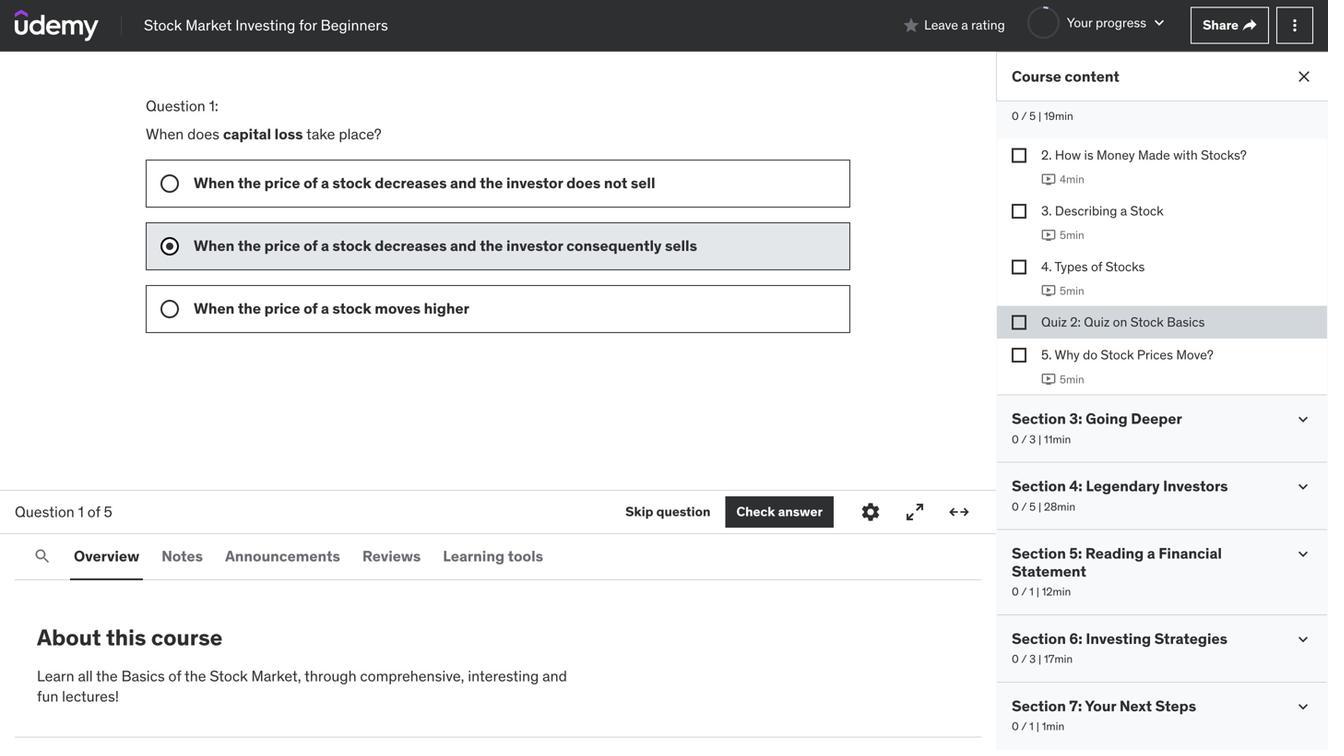 Task type: describe. For each thing, give the bounding box(es) containing it.
2.
[[1042, 147, 1052, 163]]

deeper
[[1131, 409, 1183, 428]]

your inside section 7: your next steps 0 / 1 | 1min
[[1085, 696, 1117, 715]]

capital
[[223, 124, 271, 143]]

question 1 of 5
[[15, 502, 112, 521]]

learn
[[37, 666, 74, 685]]

learn all the basics of the stock market, through comprehensive, interesting and fun lectures!
[[37, 666, 567, 706]]

going
[[1086, 409, 1128, 428]]

3:
[[1070, 409, 1083, 428]]

leave a rating button
[[903, 3, 1006, 48]]

| inside section 5: reading a financial statement 0 / 1 | 12min
[[1037, 585, 1040, 599]]

investor for does
[[507, 173, 563, 192]]

1 vertical spatial does
[[567, 173, 601, 192]]

/ for section 3: going deeper
[[1022, 432, 1027, 446]]

1 inside section 5: reading a financial statement 0 / 1 | 12min
[[1030, 585, 1034, 599]]

| for section 6: investing strategies
[[1039, 652, 1042, 666]]

7:
[[1070, 696, 1083, 715]]

section for section 2: stock basics
[[1012, 86, 1067, 105]]

notes
[[162, 547, 203, 566]]

sidebar element
[[997, 0, 1329, 750]]

section 4: legendary investors 0 / 5 | 28min
[[1012, 477, 1229, 514]]

overview
[[74, 547, 139, 566]]

of up when the price of a stock moves higher
[[304, 236, 318, 255]]

sells
[[665, 236, 698, 255]]

investing for strategies
[[1086, 629, 1152, 648]]

learning tools
[[443, 547, 543, 566]]

3. describing a stock
[[1042, 202, 1164, 219]]

play how is money made with stocks? image
[[1042, 172, 1057, 187]]

take
[[306, 124, 335, 143]]

check
[[737, 503, 776, 520]]

4. types of stocks
[[1042, 258, 1145, 275]]

leave a rating
[[925, 17, 1006, 33]]

basics for learn all the basics of the stock market, through comprehensive, interesting and fun lectures!
[[121, 666, 165, 685]]

investors
[[1164, 477, 1229, 496]]

1 inside section 7: your next steps 0 / 1 | 1min
[[1030, 719, 1034, 734]]

course content
[[1012, 67, 1120, 86]]

section 6: investing strategies button
[[1012, 629, 1228, 648]]

price for when the price of a stock decreases and the investor consequently sells
[[264, 236, 300, 255]]

0 vertical spatial 1
[[78, 502, 84, 521]]

expanded view image
[[949, 501, 971, 523]]

comprehensive,
[[360, 666, 465, 685]]

your progress
[[1067, 14, 1147, 31]]

/ for section 2: stock basics
[[1022, 109, 1027, 123]]

| for section 4: legendary investors
[[1039, 499, 1042, 514]]

legendary
[[1086, 477, 1160, 496]]

and for does
[[450, 173, 477, 192]]

a up when the price of a stock moves higher
[[321, 236, 329, 255]]

move?
[[1177, 347, 1214, 363]]

prices
[[1138, 347, 1174, 363]]

when the price of a stock decreases and the investor consequently sells
[[194, 236, 698, 255]]

strategies
[[1155, 629, 1228, 648]]

stock for when the price of a stock decreases and the investor does not sell
[[333, 173, 372, 192]]

section 5: reading a financial statement button
[[1012, 544, 1280, 581]]

decreases for consequently
[[375, 236, 447, 255]]

0 for section 3: going deeper
[[1012, 432, 1019, 446]]

when inside question 1: when does capital loss take place?
[[146, 124, 184, 143]]

course
[[151, 624, 223, 651]]

steps
[[1156, 696, 1197, 715]]

| for section 3: going deeper
[[1039, 432, 1042, 446]]

stock for when the price of a stock moves higher
[[333, 299, 372, 318]]

section 5: reading a financial statement 0 / 1 | 12min
[[1012, 544, 1223, 599]]

section for section 7: your next steps
[[1012, 696, 1067, 715]]

question
[[657, 503, 711, 520]]

of up overview
[[87, 502, 100, 521]]

check answer
[[737, 503, 823, 520]]

money
[[1097, 147, 1136, 163]]

made
[[1139, 147, 1171, 163]]

1min
[[1042, 719, 1065, 734]]

price for when the price of a stock moves higher
[[264, 299, 300, 318]]

does inside question 1: when does capital loss take place?
[[187, 124, 220, 143]]

section 6: investing strategies 0 / 3 | 17min
[[1012, 629, 1228, 666]]

basics for section 2: stock basics 0 / 5 | 19min
[[1131, 86, 1177, 105]]

5min for describing
[[1060, 228, 1085, 242]]

decreases for does
[[375, 173, 447, 192]]

small image for section 4: legendary investors
[[1295, 478, 1313, 496]]

settings image
[[860, 501, 882, 523]]

about
[[37, 624, 101, 651]]

12min
[[1042, 585, 1071, 599]]

is
[[1085, 147, 1094, 163]]

question 1: when does capital loss take place?
[[146, 96, 385, 143]]

| for section 2: stock basics
[[1039, 109, 1042, 123]]

on
[[1113, 314, 1128, 330]]

5 for section 4: legendary investors
[[1030, 499, 1036, 514]]

when the price of a stock decreases and the investor does not sell
[[194, 173, 656, 192]]

market
[[186, 15, 232, 34]]

stock inside learn all the basics of the stock market, through comprehensive, interesting and fun lectures!
[[210, 666, 248, 685]]

1 quiz from the left
[[1042, 314, 1068, 330]]

when the price of a stock moves higher
[[194, 299, 473, 318]]

sell
[[631, 173, 656, 192]]

tools
[[508, 547, 543, 566]]

of left moves
[[304, 299, 318, 318]]

stocks?
[[1201, 147, 1247, 163]]

4:
[[1070, 477, 1083, 496]]

a down 'take'
[[321, 173, 329, 192]]

notes button
[[158, 534, 207, 579]]

5.
[[1042, 347, 1052, 363]]

stock for when the price of a stock decreases and the investor consequently sells
[[333, 236, 372, 255]]

describing
[[1055, 202, 1118, 219]]

6:
[[1070, 629, 1083, 648]]

3.
[[1042, 202, 1052, 219]]

how
[[1055, 147, 1081, 163]]

overview button
[[70, 534, 143, 579]]

4min
[[1060, 172, 1085, 186]]

when for when the price of a stock decreases and the investor consequently sells
[[194, 236, 235, 255]]

3 for section 3: going deeper
[[1030, 432, 1036, 446]]

check answer button
[[726, 496, 834, 528]]

5:
[[1070, 544, 1083, 563]]

and inside learn all the basics of the stock market, through comprehensive, interesting and fun lectures!
[[543, 666, 567, 685]]

play describing a stock image
[[1042, 228, 1057, 243]]

0 inside section 7: your next steps 0 / 1 | 1min
[[1012, 719, 1019, 734]]

question for question 1: when does capital loss take place?
[[146, 96, 206, 115]]

when for when the price of a stock moves higher
[[194, 299, 235, 318]]

xsmall image for 3. describing a stock
[[1012, 204, 1027, 219]]

19min
[[1044, 109, 1074, 123]]

higher
[[424, 299, 469, 318]]

xsmall image inside share button
[[1243, 18, 1258, 33]]

0 inside section 5: reading a financial statement 0 / 1 | 12min
[[1012, 585, 1019, 599]]

section for section 6: investing strategies
[[1012, 629, 1067, 648]]

reviews
[[363, 547, 421, 566]]

course
[[1012, 67, 1062, 86]]

when for when the price of a stock decreases and the investor does not sell
[[194, 173, 235, 192]]

types
[[1055, 258, 1088, 275]]

5. why do stock prices move?
[[1042, 347, 1214, 363]]

close course content sidebar image
[[1295, 67, 1314, 86]]

section 2: stock basics 0 / 5 | 19min
[[1012, 86, 1177, 123]]



Task type: locate. For each thing, give the bounding box(es) containing it.
play why do stock prices move? image
[[1042, 372, 1057, 387]]

1 0 from the top
[[1012, 109, 1019, 123]]

section left the 5:
[[1012, 544, 1067, 563]]

decreases down place?
[[375, 173, 447, 192]]

0 horizontal spatial does
[[187, 124, 220, 143]]

basics up move?
[[1167, 314, 1205, 330]]

0 inside section 3: going deeper 0 / 3 | 11min
[[1012, 432, 1019, 446]]

your left progress
[[1067, 14, 1093, 31]]

5
[[1030, 109, 1036, 123], [1030, 499, 1036, 514], [104, 502, 112, 521]]

a inside leave a rating button
[[962, 17, 969, 33]]

small image
[[1295, 478, 1313, 496], [1295, 545, 1313, 563]]

2 5min from the top
[[1060, 284, 1085, 298]]

1 vertical spatial basics
[[1167, 314, 1205, 330]]

fullscreen image
[[904, 501, 926, 523]]

quiz 2: quiz on stock basics
[[1042, 314, 1205, 330]]

| left 28min
[[1039, 499, 1042, 514]]

1 vertical spatial small image
[[1295, 545, 1313, 563]]

0 horizontal spatial quiz
[[1042, 314, 1068, 330]]

0 left 19min
[[1012, 109, 1019, 123]]

1 vertical spatial question
[[15, 502, 75, 521]]

6 section from the top
[[1012, 696, 1067, 715]]

stock left moves
[[333, 299, 372, 318]]

1 horizontal spatial quiz
[[1084, 314, 1110, 330]]

section up 1min on the right of page
[[1012, 696, 1067, 715]]

stock market investing for beginners
[[144, 15, 388, 34]]

0 vertical spatial 2:
[[1070, 86, 1083, 105]]

2: down course content
[[1070, 86, 1083, 105]]

5min right play why do stock prices move? icon
[[1060, 372, 1085, 386]]

basics up "made"
[[1131, 86, 1177, 105]]

section inside section 3: going deeper 0 / 3 | 11min
[[1012, 409, 1067, 428]]

not
[[604, 173, 628, 192]]

3 price from the top
[[264, 299, 300, 318]]

2 section from the top
[[1012, 409, 1067, 428]]

section up "11min"
[[1012, 409, 1067, 428]]

of inside learn all the basics of the stock market, through comprehensive, interesting and fun lectures!
[[168, 666, 181, 685]]

0 for section 6: investing strategies
[[1012, 652, 1019, 666]]

| left 17min
[[1039, 652, 1042, 666]]

1 vertical spatial investor
[[507, 236, 563, 255]]

moves
[[375, 299, 421, 318]]

5 left 19min
[[1030, 109, 1036, 123]]

1 horizontal spatial does
[[567, 173, 601, 192]]

section 3: going deeper 0 / 3 | 11min
[[1012, 409, 1183, 446]]

1 xsmall image from the top
[[1012, 204, 1027, 219]]

xsmall image
[[1012, 204, 1027, 219], [1012, 348, 1027, 363]]

1 left 1min on the right of page
[[1030, 719, 1034, 734]]

leave
[[925, 17, 959, 33]]

/ down statement
[[1022, 585, 1027, 599]]

section inside the 'section 4: legendary investors 0 / 5 | 28min'
[[1012, 477, 1067, 496]]

a left moves
[[321, 299, 329, 318]]

|
[[1039, 109, 1042, 123], [1039, 432, 1042, 446], [1039, 499, 1042, 514], [1037, 585, 1040, 599], [1039, 652, 1042, 666], [1037, 719, 1040, 734]]

2 investor from the top
[[507, 236, 563, 255]]

4 0 from the top
[[1012, 585, 1019, 599]]

5 / from the top
[[1022, 652, 1027, 666]]

and for consequently
[[450, 236, 477, 255]]

lectures!
[[62, 687, 119, 706]]

3 5min from the top
[[1060, 372, 1085, 386]]

0 vertical spatial 3
[[1030, 432, 1036, 446]]

section down course
[[1012, 86, 1067, 105]]

2: for quiz
[[1071, 314, 1081, 330]]

3 stock from the top
[[333, 299, 372, 318]]

3 left 17min
[[1030, 652, 1036, 666]]

3 for section 6: investing strategies
[[1030, 652, 1036, 666]]

5 left 28min
[[1030, 499, 1036, 514]]

0 left 28min
[[1012, 499, 1019, 514]]

0 vertical spatial does
[[187, 124, 220, 143]]

5min right play types of stocks image
[[1060, 284, 1085, 298]]

2 3 from the top
[[1030, 652, 1036, 666]]

| left 12min
[[1037, 585, 1040, 599]]

2 vertical spatial basics
[[121, 666, 165, 685]]

small image inside your progress dropdown button
[[1151, 13, 1169, 32]]

xsmall image
[[1243, 18, 1258, 33], [1012, 148, 1027, 163], [1012, 260, 1027, 274], [1012, 315, 1027, 330]]

progress
[[1096, 14, 1147, 31]]

fun
[[37, 687, 58, 706]]

/ inside section 6: investing strategies 0 / 3 | 17min
[[1022, 652, 1027, 666]]

xsmall image left 3.
[[1012, 204, 1027, 219]]

investing for for
[[236, 15, 296, 34]]

stock down content
[[1086, 86, 1127, 105]]

0 for section 4: legendary investors
[[1012, 499, 1019, 514]]

section for section 3: going deeper
[[1012, 409, 1067, 428]]

| left 19min
[[1039, 109, 1042, 123]]

/
[[1022, 109, 1027, 123], [1022, 432, 1027, 446], [1022, 499, 1027, 514], [1022, 585, 1027, 599], [1022, 652, 1027, 666], [1022, 719, 1027, 734]]

0 vertical spatial stock
[[333, 173, 372, 192]]

/ left 1min on the right of page
[[1022, 719, 1027, 734]]

/ left 17min
[[1022, 652, 1027, 666]]

1 vertical spatial 1
[[1030, 585, 1034, 599]]

0 vertical spatial decreases
[[375, 173, 447, 192]]

1 left 12min
[[1030, 585, 1034, 599]]

0 vertical spatial price
[[264, 173, 300, 192]]

2 0 from the top
[[1012, 432, 1019, 446]]

search image
[[33, 547, 52, 566]]

your
[[1067, 14, 1093, 31], [1085, 696, 1117, 715]]

and up 'when the price of a stock decreases and the investor consequently sells'
[[450, 173, 477, 192]]

of down course on the left bottom of page
[[168, 666, 181, 685]]

1 section from the top
[[1012, 86, 1067, 105]]

5min right the play describing a stock icon
[[1060, 228, 1085, 242]]

of
[[304, 173, 318, 192], [304, 236, 318, 255], [1092, 258, 1103, 275], [304, 299, 318, 318], [87, 502, 100, 521], [168, 666, 181, 685]]

of right types in the top right of the page
[[1092, 258, 1103, 275]]

1 5min from the top
[[1060, 228, 1085, 242]]

stock up when the price of a stock moves higher
[[333, 236, 372, 255]]

a left rating
[[962, 17, 969, 33]]

xsmall image left 5.
[[1012, 348, 1027, 363]]

/ inside section 3: going deeper 0 / 3 | 11min
[[1022, 432, 1027, 446]]

5min for types
[[1060, 284, 1085, 298]]

section up 28min
[[1012, 477, 1067, 496]]

3 inside section 6: investing strategies 0 / 3 | 17min
[[1030, 652, 1036, 666]]

0 inside the 'section 4: legendary investors 0 / 5 | 28min'
[[1012, 499, 1019, 514]]

5 up overview
[[104, 502, 112, 521]]

small image for section 3: going deeper
[[1295, 410, 1313, 429]]

6 0 from the top
[[1012, 719, 1019, 734]]

0 vertical spatial xsmall image
[[1012, 204, 1027, 219]]

stock down place?
[[333, 173, 372, 192]]

4 / from the top
[[1022, 585, 1027, 599]]

investing inside section 6: investing strategies 0 / 3 | 17min
[[1086, 629, 1152, 648]]

beginners
[[321, 15, 388, 34]]

section up 17min
[[1012, 629, 1067, 648]]

actions image
[[1286, 16, 1305, 35]]

investor left not
[[507, 173, 563, 192]]

reading
[[1086, 544, 1144, 563]]

next
[[1120, 696, 1153, 715]]

does down 1: on the top left of the page
[[187, 124, 220, 143]]

skip question button
[[626, 496, 711, 528]]

0 down statement
[[1012, 585, 1019, 599]]

section 3: going deeper button
[[1012, 409, 1183, 428]]

question up the search image
[[15, 502, 75, 521]]

0 inside section 6: investing strategies 0 / 3 | 17min
[[1012, 652, 1019, 666]]

investing right 6: at the right bottom
[[1086, 629, 1152, 648]]

| inside section 3: going deeper 0 / 3 | 11min
[[1039, 432, 1042, 446]]

why
[[1055, 347, 1080, 363]]

1 vertical spatial and
[[450, 236, 477, 255]]

stock market investing for beginners link
[[144, 15, 388, 36]]

0 vertical spatial 5min
[[1060, 228, 1085, 242]]

question left 1: on the top left of the page
[[146, 96, 206, 115]]

1
[[78, 502, 84, 521], [1030, 585, 1034, 599], [1030, 719, 1034, 734]]

basics inside section 2: stock basics 0 / 5 | 19min
[[1131, 86, 1177, 105]]

0
[[1012, 109, 1019, 123], [1012, 432, 1019, 446], [1012, 499, 1019, 514], [1012, 585, 1019, 599], [1012, 652, 1019, 666], [1012, 719, 1019, 734]]

| inside the 'section 4: legendary investors 0 / 5 | 28min'
[[1039, 499, 1042, 514]]

5min for why
[[1060, 372, 1085, 386]]

2 vertical spatial 5min
[[1060, 372, 1085, 386]]

investor left consequently
[[507, 236, 563, 255]]

rating
[[972, 17, 1006, 33]]

section inside section 7: your next steps 0 / 1 | 1min
[[1012, 696, 1067, 715]]

learning tools button
[[439, 534, 547, 579]]

| inside section 6: investing strategies 0 / 3 | 17min
[[1039, 652, 1042, 666]]

play types of stocks image
[[1042, 283, 1057, 298]]

2 vertical spatial 1
[[1030, 719, 1034, 734]]

3 left "11min"
[[1030, 432, 1036, 446]]

1 horizontal spatial question
[[146, 96, 206, 115]]

question for question 1 of 5
[[15, 502, 75, 521]]

2. how is money made with stocks?
[[1042, 147, 1247, 163]]

1 vertical spatial stock
[[333, 236, 372, 255]]

0 vertical spatial small image
[[1295, 478, 1313, 496]]

1 vertical spatial 3
[[1030, 652, 1036, 666]]

3 / from the top
[[1022, 499, 1027, 514]]

1 3 from the top
[[1030, 432, 1036, 446]]

2: inside section 2: stock basics 0 / 5 | 19min
[[1070, 86, 1083, 105]]

1 up overview
[[78, 502, 84, 521]]

1 vertical spatial 2:
[[1071, 314, 1081, 330]]

announcements
[[225, 547, 340, 566]]

place?
[[339, 124, 382, 143]]

2 xsmall image from the top
[[1012, 348, 1027, 363]]

interesting
[[468, 666, 539, 685]]

reviews button
[[359, 534, 425, 579]]

2 decreases from the top
[[375, 236, 447, 255]]

section for section 5: reading a financial statement
[[1012, 544, 1067, 563]]

stock down 2. how is money made with stocks?
[[1131, 202, 1164, 219]]

0 vertical spatial basics
[[1131, 86, 1177, 105]]

5 inside the 'section 4: legendary investors 0 / 5 | 28min'
[[1030, 499, 1036, 514]]

section 7: your next steps 0 / 1 | 1min
[[1012, 696, 1197, 734]]

small image
[[1151, 13, 1169, 32], [903, 16, 921, 35], [1295, 87, 1313, 106], [1295, 410, 1313, 429], [1295, 630, 1313, 648], [1295, 697, 1313, 716]]

all
[[78, 666, 93, 685]]

0 left "11min"
[[1012, 432, 1019, 446]]

3 0 from the top
[[1012, 499, 1019, 514]]

price for when the price of a stock decreases and the investor does not sell
[[264, 173, 300, 192]]

5 0 from the top
[[1012, 652, 1019, 666]]

a right reading
[[1148, 544, 1156, 563]]

4 section from the top
[[1012, 544, 1067, 563]]

1 vertical spatial investing
[[1086, 629, 1152, 648]]

0 horizontal spatial investing
[[236, 15, 296, 34]]

section for section 4: legendary investors
[[1012, 477, 1067, 496]]

group containing when the price of a stock decreases and the investor does not sell
[[146, 159, 851, 333]]

2: up why
[[1071, 314, 1081, 330]]

| left 1min on the right of page
[[1037, 719, 1040, 734]]

1 vertical spatial price
[[264, 236, 300, 255]]

2 price from the top
[[264, 236, 300, 255]]

2 vertical spatial price
[[264, 299, 300, 318]]

6 / from the top
[[1022, 719, 1027, 734]]

investor
[[507, 173, 563, 192], [507, 236, 563, 255]]

small image inside leave a rating button
[[903, 16, 921, 35]]

your right 7: at bottom
[[1085, 696, 1117, 715]]

5 section from the top
[[1012, 629, 1067, 648]]

/ left 19min
[[1022, 109, 1027, 123]]

2 / from the top
[[1022, 432, 1027, 446]]

udemy image
[[15, 10, 99, 41]]

stock left the market
[[144, 15, 182, 34]]

and right interesting
[[543, 666, 567, 685]]

group
[[146, 159, 851, 333]]

1 price from the top
[[264, 173, 300, 192]]

small image for section 5: reading a financial statement
[[1295, 545, 1313, 563]]

of inside the sidebar 'element'
[[1092, 258, 1103, 275]]

0 vertical spatial and
[[450, 173, 477, 192]]

17min
[[1045, 652, 1073, 666]]

statement
[[1012, 562, 1087, 581]]

5 for section 2: stock basics
[[1030, 109, 1036, 123]]

through
[[305, 666, 357, 685]]

1 investor from the top
[[507, 173, 563, 192]]

skip question
[[626, 503, 711, 520]]

/ left 28min
[[1022, 499, 1027, 514]]

the
[[238, 173, 261, 192], [480, 173, 503, 192], [238, 236, 261, 255], [480, 236, 503, 255], [238, 299, 261, 318], [96, 666, 118, 685], [185, 666, 206, 685]]

1 vertical spatial decreases
[[375, 236, 447, 255]]

stock right do on the top right of the page
[[1101, 347, 1134, 363]]

0 inside section 2: stock basics 0 / 5 | 19min
[[1012, 109, 1019, 123]]

do
[[1083, 347, 1098, 363]]

and
[[450, 173, 477, 192], [450, 236, 477, 255], [543, 666, 567, 685]]

0 vertical spatial investing
[[236, 15, 296, 34]]

3 inside section 3: going deeper 0 / 3 | 11min
[[1030, 432, 1036, 446]]

1 / from the top
[[1022, 109, 1027, 123]]

1 vertical spatial your
[[1085, 696, 1117, 715]]

0 left 17min
[[1012, 652, 1019, 666]]

share button
[[1191, 7, 1270, 44]]

section 7: your next steps button
[[1012, 696, 1197, 715]]

announcements button
[[222, 534, 344, 579]]

your progress button
[[1028, 7, 1169, 39]]

2 vertical spatial and
[[543, 666, 567, 685]]

and up higher
[[450, 236, 477, 255]]

stock left market,
[[210, 666, 248, 685]]

stock inside section 2: stock basics 0 / 5 | 19min
[[1086, 86, 1127, 105]]

decreases
[[375, 173, 447, 192], [375, 236, 447, 255]]

stocks
[[1106, 258, 1145, 275]]

1 vertical spatial xsmall image
[[1012, 348, 1027, 363]]

section 4: legendary investors button
[[1012, 477, 1229, 496]]

1:
[[209, 96, 218, 115]]

basics
[[1131, 86, 1177, 105], [1167, 314, 1205, 330], [121, 666, 165, 685]]

a inside section 5: reading a financial statement 0 / 1 | 12min
[[1148, 544, 1156, 563]]

2 stock from the top
[[333, 236, 372, 255]]

about this course
[[37, 624, 223, 651]]

| inside section 2: stock basics 0 / 5 | 19min
[[1039, 109, 1042, 123]]

section inside section 6: investing strategies 0 / 3 | 17min
[[1012, 629, 1067, 648]]

1 stock from the top
[[333, 173, 372, 192]]

of down 'take'
[[304, 173, 318, 192]]

stock
[[144, 15, 182, 34], [1086, 86, 1127, 105], [1131, 202, 1164, 219], [1131, 314, 1164, 330], [1101, 347, 1134, 363], [210, 666, 248, 685]]

1 decreases from the top
[[375, 173, 447, 192]]

content
[[1065, 67, 1120, 86]]

0 vertical spatial your
[[1067, 14, 1093, 31]]

a right describing
[[1121, 202, 1128, 219]]

investor for consequently
[[507, 236, 563, 255]]

/ left "11min"
[[1022, 432, 1027, 446]]

quiz left the 'on'
[[1084, 314, 1110, 330]]

investing left for
[[236, 15, 296, 34]]

investing
[[236, 15, 296, 34], [1086, 629, 1152, 648]]

0 vertical spatial question
[[146, 96, 206, 115]]

small image for section 2: stock basics
[[1295, 87, 1313, 106]]

2 quiz from the left
[[1084, 314, 1110, 330]]

loss
[[275, 124, 303, 143]]

0 vertical spatial investor
[[507, 173, 563, 192]]

0 for section 2: stock basics
[[1012, 109, 1019, 123]]

/ for section 4: legendary investors
[[1022, 499, 1027, 514]]

stock right the 'on'
[[1131, 314, 1164, 330]]

xsmall image for 5. why do stock prices move?
[[1012, 348, 1027, 363]]

/ for section 6: investing strategies
[[1022, 652, 1027, 666]]

2: for section
[[1070, 86, 1083, 105]]

| left "11min"
[[1039, 432, 1042, 446]]

market,
[[251, 666, 301, 685]]

0 horizontal spatial question
[[15, 502, 75, 521]]

section inside section 2: stock basics 0 / 5 | 19min
[[1012, 86, 1067, 105]]

basics inside learn all the basics of the stock market, through comprehensive, interesting and fun lectures!
[[121, 666, 165, 685]]

| inside section 7: your next steps 0 / 1 | 1min
[[1037, 719, 1040, 734]]

decreases up moves
[[375, 236, 447, 255]]

5 inside section 2: stock basics 0 / 5 | 19min
[[1030, 109, 1036, 123]]

stock
[[333, 173, 372, 192], [333, 236, 372, 255], [333, 299, 372, 318]]

1 small image from the top
[[1295, 478, 1313, 496]]

your inside your progress dropdown button
[[1067, 14, 1093, 31]]

section inside section 5: reading a financial statement 0 / 1 | 12min
[[1012, 544, 1067, 563]]

question inside question 1: when does capital loss take place?
[[146, 96, 206, 115]]

with
[[1174, 147, 1198, 163]]

3
[[1030, 432, 1036, 446], [1030, 652, 1036, 666]]

learning
[[443, 547, 505, 566]]

0 left 1min on the right of page
[[1012, 719, 1019, 734]]

1 vertical spatial 5min
[[1060, 284, 1085, 298]]

quiz down play types of stocks image
[[1042, 314, 1068, 330]]

small image for section 7: your next steps
[[1295, 697, 1313, 716]]

skip
[[626, 503, 654, 520]]

/ inside section 5: reading a financial statement 0 / 1 | 12min
[[1022, 585, 1027, 599]]

2 small image from the top
[[1295, 545, 1313, 563]]

does left not
[[567, 173, 601, 192]]

2 vertical spatial stock
[[333, 299, 372, 318]]

/ inside section 2: stock basics 0 / 5 | 19min
[[1022, 109, 1027, 123]]

1 horizontal spatial investing
[[1086, 629, 1152, 648]]

/ inside the 'section 4: legendary investors 0 / 5 | 28min'
[[1022, 499, 1027, 514]]

small image for section 6: investing strategies
[[1295, 630, 1313, 648]]

3 section from the top
[[1012, 477, 1067, 496]]

/ inside section 7: your next steps 0 / 1 | 1min
[[1022, 719, 1027, 734]]

basics down about this course
[[121, 666, 165, 685]]



Task type: vqa. For each thing, say whether or not it's contained in the screenshot.


